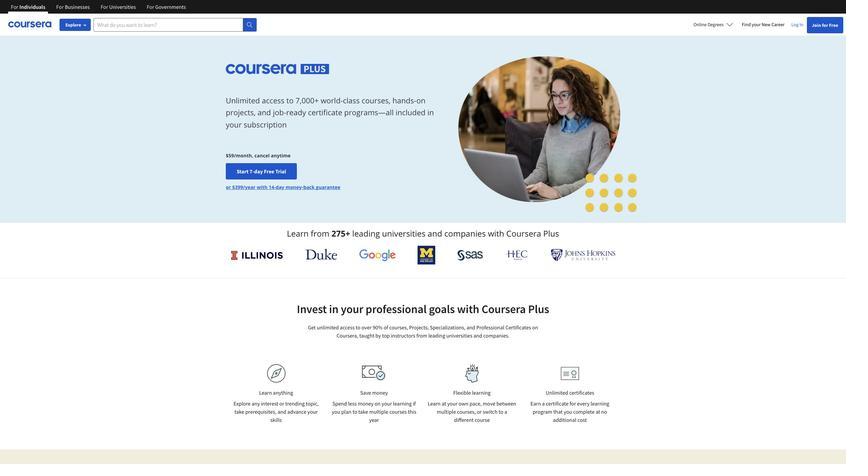 Task type: describe. For each thing, give the bounding box(es) containing it.
and inside explore any interest or trending topic, take prerequisites, and advance your skills
[[278, 409, 287, 416]]

google image
[[359, 249, 396, 262]]

90%
[[373, 324, 383, 331]]

if
[[413, 401, 416, 407]]

by
[[376, 333, 381, 339]]

of
[[384, 324, 389, 331]]

between
[[497, 401, 517, 407]]

certificates
[[570, 390, 595, 397]]

day inside button
[[254, 168, 263, 175]]

your inside learn at your own pace, move between multiple courses, or switch to a different course
[[448, 401, 458, 407]]

learn for learn from 275+ leading universities and companies with coursera plus
[[287, 228, 309, 239]]

at inside learn at your own pace, move between multiple courses, or switch to a different course
[[442, 401, 447, 407]]

complete
[[574, 409, 595, 416]]

included
[[396, 107, 426, 118]]

0 vertical spatial coursera
[[507, 228, 542, 239]]

ready
[[287, 107, 306, 118]]

companies
[[445, 228, 486, 239]]

plan
[[342, 409, 352, 416]]

1 vertical spatial plus
[[529, 302, 550, 317]]

own
[[459, 401, 469, 407]]

for individuals
[[11, 3, 45, 10]]

instructors
[[391, 333, 416, 339]]

14-
[[269, 184, 276, 191]]

log in
[[792, 21, 804, 28]]

job-
[[273, 107, 287, 118]]

any
[[252, 401, 260, 407]]

no
[[602, 409, 608, 416]]

/year
[[243, 184, 256, 191]]

at inside earn a certificate for every learning program that you complete at no additional cost
[[596, 409, 601, 416]]

johns hopkins university image
[[551, 249, 616, 262]]

certificate inside unlimited access to 7,000+ world-class courses, hands-on projects, and job-ready certificate programs—all included in your subscription
[[308, 107, 343, 118]]

learn anything image
[[267, 365, 286, 383]]

0 vertical spatial for
[[823, 22, 829, 28]]

projects,
[[409, 324, 429, 331]]

learning for earn a certificate for every learning program that you complete at no additional cost
[[591, 401, 610, 407]]

this
[[408, 409, 417, 416]]

and left the "professional"
[[467, 324, 476, 331]]

cancel
[[255, 153, 270, 159]]

learn anything
[[259, 390, 293, 397]]

learn for learn at your own pace, move between multiple courses, or switch to a different course
[[428, 401, 441, 407]]

0 vertical spatial plus
[[544, 228, 560, 239]]

universities
[[109, 3, 136, 10]]

learn from 275+ leading universities and companies with coursera plus
[[287, 228, 560, 239]]

to inside 'spend less money on your learning if you plan to take multiple courses this year'
[[353, 409, 358, 416]]

program
[[533, 409, 553, 416]]

career
[[772, 21, 785, 28]]

new
[[762, 21, 771, 28]]

certificates
[[506, 324, 532, 331]]

join
[[813, 22, 822, 28]]

on inside the get unlimited access to over 90% of courses, projects, specializations, and professional certificates on coursera, taught by top instructors from leading universities and companies.
[[533, 324, 539, 331]]

anytime
[[271, 153, 291, 159]]

flexible learning image
[[461, 365, 484, 383]]

unlimited
[[317, 324, 339, 331]]

learning for spend less money on your learning if you plan to take multiple courses this year
[[393, 401, 412, 407]]

explore for explore any interest or trending topic, take prerequisites, and advance your skills
[[234, 401, 251, 407]]

online
[[694, 21, 707, 28]]

that
[[554, 409, 563, 416]]

less
[[348, 401, 357, 407]]

for for governments
[[147, 3, 154, 10]]

specializations,
[[430, 324, 466, 331]]

topic,
[[306, 401, 319, 407]]

different
[[455, 417, 474, 424]]

online degrees button
[[689, 17, 739, 32]]

get
[[308, 324, 316, 331]]

spend
[[333, 401, 347, 407]]

multiple inside learn at your own pace, move between multiple courses, or switch to a different course
[[437, 409, 456, 416]]

find your new career
[[743, 21, 785, 28]]

1 vertical spatial coursera
[[482, 302, 526, 317]]

and down the "professional"
[[474, 333, 483, 339]]

sas image
[[458, 250, 484, 261]]

university of michigan image
[[418, 246, 436, 265]]

courses, inside the get unlimited access to over 90% of courses, projects, specializations, and professional certificates on coursera, taught by top instructors from leading universities and companies.
[[390, 324, 408, 331]]

start
[[237, 168, 249, 175]]

for for businesses
[[56, 3, 64, 10]]

join for free
[[813, 22, 839, 28]]

professional
[[477, 324, 505, 331]]

duke university image
[[306, 249, 337, 260]]

spend less money on your learning if you plan to take multiple courses this year
[[332, 401, 417, 424]]

for governments
[[147, 3, 186, 10]]

governments
[[155, 3, 186, 10]]

online degrees
[[694, 21, 724, 28]]

free inside join for free link
[[830, 22, 839, 28]]

get unlimited access to over 90% of courses, projects, specializations, and professional certificates on coursera, taught by top instructors from leading universities and companies.
[[308, 324, 539, 339]]

$399
[[232, 184, 243, 191]]

for businesses
[[56, 3, 90, 10]]

0 vertical spatial with
[[257, 184, 268, 191]]

guarantee
[[316, 184, 341, 191]]

courses, inside unlimited access to 7,000+ world-class courses, hands-on projects, and job-ready certificate programs—all included in your subscription
[[362, 95, 391, 106]]

your right find
[[752, 21, 761, 28]]

to inside the get unlimited access to over 90% of courses, projects, specializations, and professional certificates on coursera, taught by top instructors from leading universities and companies.
[[356, 324, 361, 331]]

and up university of michigan image
[[428, 228, 443, 239]]

275+
[[332, 228, 350, 239]]

explore for explore
[[66, 22, 81, 28]]

additional
[[554, 417, 577, 424]]

on inside 'spend less money on your learning if you plan to take multiple courses this year'
[[375, 401, 381, 407]]

1 horizontal spatial learning
[[472, 390, 491, 397]]

join for free link
[[808, 17, 844, 33]]

learn at your own pace, move between multiple courses, or switch to a different course
[[428, 401, 517, 424]]

for for individuals
[[11, 3, 18, 10]]

7,000+
[[296, 95, 319, 106]]

log in link
[[789, 20, 808, 29]]

companies.
[[484, 333, 510, 339]]

every
[[578, 401, 590, 407]]

invest in your professional goals with coursera plus
[[297, 302, 550, 317]]

degrees
[[708, 21, 724, 28]]

your up the over
[[341, 302, 364, 317]]

explore any interest or trending topic, take prerequisites, and advance your skills
[[234, 401, 319, 424]]

coursera,
[[337, 333, 359, 339]]

your inside 'spend less money on your learning if you plan to take multiple courses this year'
[[382, 401, 392, 407]]

trending
[[286, 401, 305, 407]]

interest
[[261, 401, 279, 407]]

your inside unlimited access to 7,000+ world-class courses, hands-on projects, and job-ready certificate programs—all included in your subscription
[[226, 119, 242, 130]]

course
[[475, 417, 490, 424]]

over
[[362, 324, 372, 331]]

to inside learn at your own pace, move between multiple courses, or switch to a different course
[[499, 409, 504, 416]]



Task type: locate. For each thing, give the bounding box(es) containing it.
you inside earn a certificate for every learning program that you complete at no additional cost
[[564, 409, 573, 416]]

1 vertical spatial explore
[[234, 401, 251, 407]]

1 horizontal spatial with
[[458, 302, 480, 317]]

0 vertical spatial or
[[226, 184, 231, 191]]

for right join
[[823, 22, 829, 28]]

top
[[382, 333, 390, 339]]

2 for from the left
[[56, 3, 64, 10]]

2 horizontal spatial learn
[[428, 401, 441, 407]]

to up ready
[[287, 95, 294, 106]]

to inside unlimited access to 7,000+ world-class courses, hands-on projects, and job-ready certificate programs—all included in your subscription
[[287, 95, 294, 106]]

leading
[[353, 228, 380, 239], [429, 333, 446, 339]]

learn for learn anything
[[259, 390, 272, 397]]

explore down for businesses
[[66, 22, 81, 28]]

businesses
[[65, 3, 90, 10]]

day down $59 /month, cancel anytime
[[254, 168, 263, 175]]

banner navigation
[[5, 0, 192, 14]]

learning
[[472, 390, 491, 397], [393, 401, 412, 407], [591, 401, 610, 407]]

programs—all
[[345, 107, 394, 118]]

universities inside the get unlimited access to over 90% of courses, projects, specializations, and professional certificates on coursera, taught by top instructors from leading universities and companies.
[[447, 333, 473, 339]]

learn up interest
[[259, 390, 272, 397]]

and up subscription
[[258, 107, 271, 118]]

unlimited certificates image
[[561, 367, 580, 381]]

0 vertical spatial from
[[311, 228, 330, 239]]

1 vertical spatial or
[[280, 401, 284, 407]]

save money
[[361, 390, 388, 397]]

0 horizontal spatial unlimited
[[226, 95, 260, 106]]

learn
[[287, 228, 309, 239], [259, 390, 272, 397], [428, 401, 441, 407]]

0 vertical spatial free
[[830, 22, 839, 28]]

learning inside earn a certificate for every learning program that you complete at no additional cost
[[591, 401, 610, 407]]

you down spend
[[332, 409, 341, 416]]

your inside explore any interest or trending topic, take prerequisites, and advance your skills
[[308, 409, 318, 416]]

learn right if
[[428, 401, 441, 407]]

1 vertical spatial in
[[329, 302, 339, 317]]

2 horizontal spatial learning
[[591, 401, 610, 407]]

unlimited for unlimited certificates
[[546, 390, 569, 397]]

or down anything
[[280, 401, 284, 407]]

a inside learn at your own pace, move between multiple courses, or switch to a different course
[[505, 409, 508, 416]]

unlimited access to 7,000+ world-class courses, hands-on projects, and job-ready certificate programs—all included in your subscription
[[226, 95, 434, 130]]

for
[[11, 3, 18, 10], [56, 3, 64, 10], [101, 3, 108, 10], [147, 3, 154, 10]]

1 vertical spatial at
[[596, 409, 601, 416]]

a
[[543, 401, 545, 407], [505, 409, 508, 416]]

learn up duke university image
[[287, 228, 309, 239]]

access
[[262, 95, 285, 106], [340, 324, 355, 331]]

coursera up the hec paris image
[[507, 228, 542, 239]]

unlimited certificates
[[546, 390, 595, 397]]

None search field
[[94, 18, 257, 31]]

or up course
[[477, 409, 482, 416]]

skills
[[271, 417, 282, 424]]

coursera plus image
[[226, 64, 330, 74]]

explore button
[[60, 19, 91, 31]]

0 horizontal spatial leading
[[353, 228, 380, 239]]

to right plan on the left bottom
[[353, 409, 358, 416]]

in inside unlimited access to 7,000+ world-class courses, hands-on projects, and job-ready certificate programs—all included in your subscription
[[428, 107, 434, 118]]

courses,
[[362, 95, 391, 106], [390, 324, 408, 331], [457, 409, 476, 416]]

1 vertical spatial universities
[[447, 333, 473, 339]]

1 take from the left
[[235, 409, 244, 416]]

0 vertical spatial leading
[[353, 228, 380, 239]]

for left governments
[[147, 3, 154, 10]]

1 vertical spatial for
[[570, 401, 576, 407]]

subscription
[[244, 119, 287, 130]]

for for universities
[[101, 3, 108, 10]]

day left 'money-'
[[276, 184, 285, 191]]

1 horizontal spatial on
[[417, 95, 426, 106]]

1 vertical spatial free
[[264, 168, 275, 175]]

2 vertical spatial learn
[[428, 401, 441, 407]]

earn a certificate for every learning program that you complete at no additional cost
[[531, 401, 610, 424]]

at left no
[[596, 409, 601, 416]]

multiple up different
[[437, 409, 456, 416]]

1 vertical spatial courses,
[[390, 324, 408, 331]]

in
[[428, 107, 434, 118], [329, 302, 339, 317]]

learning inside 'spend less money on your learning if you plan to take multiple courses this year'
[[393, 401, 412, 407]]

1 horizontal spatial you
[[564, 409, 573, 416]]

universities up university of michigan image
[[382, 228, 426, 239]]

flexible
[[454, 390, 471, 397]]

2 vertical spatial on
[[375, 401, 381, 407]]

1 for from the left
[[11, 3, 18, 10]]

1 horizontal spatial take
[[359, 409, 368, 416]]

1 horizontal spatial unlimited
[[546, 390, 569, 397]]

take left prerequisites,
[[235, 409, 244, 416]]

1 horizontal spatial universities
[[447, 333, 473, 339]]

leading up google "image" at the bottom of the page
[[353, 228, 380, 239]]

anything
[[273, 390, 293, 397]]

save
[[361, 390, 371, 397]]

0 horizontal spatial multiple
[[370, 409, 389, 416]]

or inside explore any interest or trending topic, take prerequisites, and advance your skills
[[280, 401, 284, 407]]

1 vertical spatial with
[[488, 228, 505, 239]]

multiple inside 'spend less money on your learning if you plan to take multiple courses this year'
[[370, 409, 389, 416]]

in right included
[[428, 107, 434, 118]]

money right save
[[373, 390, 388, 397]]

1 vertical spatial unlimited
[[546, 390, 569, 397]]

0 horizontal spatial learn
[[259, 390, 272, 397]]

0 horizontal spatial explore
[[66, 22, 81, 28]]

unlimited inside unlimited access to 7,000+ world-class courses, hands-on projects, and job-ready certificate programs—all included in your subscription
[[226, 95, 260, 106]]

start 7-day free trial button
[[226, 163, 297, 180]]

coursera up the "professional"
[[482, 302, 526, 317]]

unlimited up that
[[546, 390, 569, 397]]

0 horizontal spatial access
[[262, 95, 285, 106]]

with left the '14-'
[[257, 184, 268, 191]]

access inside unlimited access to 7,000+ world-class courses, hands-on projects, and job-ready certificate programs—all included in your subscription
[[262, 95, 285, 106]]

from down projects,
[[417, 333, 428, 339]]

in
[[800, 21, 804, 28]]

0 horizontal spatial with
[[257, 184, 268, 191]]

hands-
[[393, 95, 417, 106]]

2 horizontal spatial or
[[477, 409, 482, 416]]

back
[[304, 184, 315, 191]]

0 vertical spatial courses,
[[362, 95, 391, 106]]

0 vertical spatial learn
[[287, 228, 309, 239]]

advance
[[288, 409, 307, 416]]

2 multiple from the left
[[437, 409, 456, 416]]

to
[[287, 95, 294, 106], [356, 324, 361, 331], [353, 409, 358, 416], [499, 409, 504, 416]]

take right plan on the left bottom
[[359, 409, 368, 416]]

with right goals on the bottom right of page
[[458, 302, 480, 317]]

1 vertical spatial certificate
[[546, 401, 569, 407]]

0 vertical spatial explore
[[66, 22, 81, 28]]

$59
[[226, 153, 234, 159]]

0 vertical spatial universities
[[382, 228, 426, 239]]

coursera
[[507, 228, 542, 239], [482, 302, 526, 317]]

in up unlimited
[[329, 302, 339, 317]]

leading inside the get unlimited access to over 90% of courses, projects, specializations, and professional certificates on coursera, taught by top instructors from leading universities and companies.
[[429, 333, 446, 339]]

flexible learning
[[454, 390, 491, 397]]

1 horizontal spatial multiple
[[437, 409, 456, 416]]

0 horizontal spatial on
[[375, 401, 381, 407]]

1 horizontal spatial or
[[280, 401, 284, 407]]

0 vertical spatial day
[[254, 168, 263, 175]]

to down between at the bottom right
[[499, 409, 504, 416]]

2 take from the left
[[359, 409, 368, 416]]

switch
[[483, 409, 498, 416]]

1 vertical spatial money
[[358, 401, 374, 407]]

access up coursera,
[[340, 324, 355, 331]]

0 horizontal spatial take
[[235, 409, 244, 416]]

1 horizontal spatial leading
[[429, 333, 446, 339]]

0 vertical spatial unlimited
[[226, 95, 260, 106]]

0 vertical spatial certificate
[[308, 107, 343, 118]]

courses
[[390, 409, 407, 416]]

a inside earn a certificate for every learning program that you complete at no additional cost
[[543, 401, 545, 407]]

universities down the specializations,
[[447, 333, 473, 339]]

free right join
[[830, 22, 839, 28]]

your up courses
[[382, 401, 392, 407]]

your down the projects,
[[226, 119, 242, 130]]

learning up no
[[591, 401, 610, 407]]

certificate
[[308, 107, 343, 118], [546, 401, 569, 407]]

your down the 'topic,'
[[308, 409, 318, 416]]

you inside 'spend less money on your learning if you plan to take multiple courses this year'
[[332, 409, 341, 416]]

1 vertical spatial learn
[[259, 390, 272, 397]]

university of illinois at urbana-champaign image
[[231, 250, 284, 261]]

access inside the get unlimited access to over 90% of courses, projects, specializations, and professional certificates on coursera, taught by top instructors from leading universities and companies.
[[340, 324, 355, 331]]

for
[[823, 22, 829, 28], [570, 401, 576, 407]]

/month,
[[234, 153, 253, 159]]

1 multiple from the left
[[370, 409, 389, 416]]

from left 275+
[[311, 228, 330, 239]]

multiple up year
[[370, 409, 389, 416]]

7-
[[250, 168, 254, 175]]

0 horizontal spatial at
[[442, 401, 447, 407]]

or inside learn at your own pace, move between multiple courses, or switch to a different course
[[477, 409, 482, 416]]

1 vertical spatial on
[[533, 324, 539, 331]]

goals
[[429, 302, 455, 317]]

individuals
[[19, 3, 45, 10]]

2 vertical spatial or
[[477, 409, 482, 416]]

0 horizontal spatial learning
[[393, 401, 412, 407]]

1 vertical spatial day
[[276, 184, 285, 191]]

take inside explore any interest or trending topic, take prerequisites, and advance your skills
[[235, 409, 244, 416]]

year
[[370, 417, 379, 424]]

find
[[743, 21, 751, 28]]

1 horizontal spatial access
[[340, 324, 355, 331]]

1 horizontal spatial a
[[543, 401, 545, 407]]

projects,
[[226, 107, 256, 118]]

1 vertical spatial leading
[[429, 333, 446, 339]]

learning up pace,
[[472, 390, 491, 397]]

2 vertical spatial with
[[458, 302, 480, 317]]

to left the over
[[356, 324, 361, 331]]

take inside 'spend less money on your learning if you plan to take multiple courses this year'
[[359, 409, 368, 416]]

explore left any
[[234, 401, 251, 407]]

0 vertical spatial in
[[428, 107, 434, 118]]

0 vertical spatial at
[[442, 401, 447, 407]]

log
[[792, 21, 799, 28]]

with right companies
[[488, 228, 505, 239]]

1 horizontal spatial free
[[830, 22, 839, 28]]

leading down the specializations,
[[429, 333, 446, 339]]

on right "certificates" at the bottom
[[533, 324, 539, 331]]

2 vertical spatial courses,
[[457, 409, 476, 416]]

for left 'businesses'
[[56, 3, 64, 10]]

courses, up programs—all
[[362, 95, 391, 106]]

trial
[[276, 168, 286, 175]]

free
[[830, 22, 839, 28], [264, 168, 275, 175]]

free left trial at the left of page
[[264, 168, 275, 175]]

find your new career link
[[739, 20, 789, 29]]

and up skills
[[278, 409, 287, 416]]

a down between at the bottom right
[[505, 409, 508, 416]]

unlimited
[[226, 95, 260, 106], [546, 390, 569, 397]]

money inside 'spend less money on your learning if you plan to take multiple courses this year'
[[358, 401, 374, 407]]

courses, up different
[[457, 409, 476, 416]]

courses, up instructors
[[390, 324, 408, 331]]

and
[[258, 107, 271, 118], [428, 228, 443, 239], [467, 324, 476, 331], [474, 333, 483, 339], [278, 409, 287, 416]]

1 horizontal spatial for
[[823, 22, 829, 28]]

0 horizontal spatial free
[[264, 168, 275, 175]]

and inside unlimited access to 7,000+ world-class courses, hands-on projects, and job-ready certificate programs—all included in your subscription
[[258, 107, 271, 118]]

0 vertical spatial a
[[543, 401, 545, 407]]

1 vertical spatial from
[[417, 333, 428, 339]]

with
[[257, 184, 268, 191], [488, 228, 505, 239], [458, 302, 480, 317]]

or left "$399"
[[226, 184, 231, 191]]

explore inside explore any interest or trending topic, take prerequisites, and advance your skills
[[234, 401, 251, 407]]

0 horizontal spatial certificate
[[308, 107, 343, 118]]

your left own
[[448, 401, 458, 407]]

2 you from the left
[[564, 409, 573, 416]]

1 horizontal spatial from
[[417, 333, 428, 339]]

1 horizontal spatial learn
[[287, 228, 309, 239]]

2 horizontal spatial on
[[533, 324, 539, 331]]

1 horizontal spatial in
[[428, 107, 434, 118]]

pace,
[[470, 401, 482, 407]]

learning up courses
[[393, 401, 412, 407]]

unlimited up the projects,
[[226, 95, 260, 106]]

save money image
[[362, 366, 387, 382]]

1 vertical spatial a
[[505, 409, 508, 416]]

for universities
[[101, 3, 136, 10]]

0 horizontal spatial in
[[329, 302, 339, 317]]

world-
[[321, 95, 343, 106]]

0 vertical spatial money
[[373, 390, 388, 397]]

at
[[442, 401, 447, 407], [596, 409, 601, 416]]

1 horizontal spatial explore
[[234, 401, 251, 407]]

1 vertical spatial access
[[340, 324, 355, 331]]

0 horizontal spatial a
[[505, 409, 508, 416]]

from inside the get unlimited access to over 90% of courses, projects, specializations, and professional certificates on coursera, taught by top instructors from leading universities and companies.
[[417, 333, 428, 339]]

coursera image
[[8, 19, 51, 30]]

learn inside learn at your own pace, move between multiple courses, or switch to a different course
[[428, 401, 441, 407]]

certificate up that
[[546, 401, 569, 407]]

on
[[417, 95, 426, 106], [533, 324, 539, 331], [375, 401, 381, 407]]

free inside start 7-day free trial button
[[264, 168, 275, 175]]

1 horizontal spatial day
[[276, 184, 285, 191]]

0 vertical spatial on
[[417, 95, 426, 106]]

What do you want to learn? text field
[[94, 18, 243, 31]]

0 horizontal spatial day
[[254, 168, 263, 175]]

0 horizontal spatial for
[[570, 401, 576, 407]]

for left 'individuals'
[[11, 3, 18, 10]]

on inside unlimited access to 7,000+ world-class courses, hands-on projects, and job-ready certificate programs—all included in your subscription
[[417, 95, 426, 106]]

unlimited for unlimited access to 7,000+ world-class courses, hands-on projects, and job-ready certificate programs—all included in your subscription
[[226, 95, 260, 106]]

move
[[483, 401, 496, 407]]

on up included
[[417, 95, 426, 106]]

0 horizontal spatial from
[[311, 228, 330, 239]]

for inside earn a certificate for every learning program that you complete at no additional cost
[[570, 401, 576, 407]]

for left the universities
[[101, 3, 108, 10]]

class
[[343, 95, 360, 106]]

a right the earn
[[543, 401, 545, 407]]

taught
[[360, 333, 375, 339]]

at left own
[[442, 401, 447, 407]]

1 horizontal spatial certificate
[[546, 401, 569, 407]]

professional
[[366, 302, 427, 317]]

3 for from the left
[[101, 3, 108, 10]]

4 for from the left
[[147, 3, 154, 10]]

1 horizontal spatial at
[[596, 409, 601, 416]]

take
[[235, 409, 244, 416], [359, 409, 368, 416]]

hec paris image
[[506, 248, 529, 262]]

for left every in the bottom of the page
[[570, 401, 576, 407]]

0 vertical spatial access
[[262, 95, 285, 106]]

certificate down world-
[[308, 107, 343, 118]]

0 horizontal spatial or
[[226, 184, 231, 191]]

1 you from the left
[[332, 409, 341, 416]]

access up job-
[[262, 95, 285, 106]]

on down save money
[[375, 401, 381, 407]]

plus
[[544, 228, 560, 239], [529, 302, 550, 317]]

courses, inside learn at your own pace, move between multiple courses, or switch to a different course
[[457, 409, 476, 416]]

2 horizontal spatial with
[[488, 228, 505, 239]]

money down save
[[358, 401, 374, 407]]

earn
[[531, 401, 541, 407]]

explore inside dropdown button
[[66, 22, 81, 28]]

or $399 /year with 14-day money-back guarantee
[[226, 184, 341, 191]]

certificate inside earn a certificate for every learning program that you complete at no additional cost
[[546, 401, 569, 407]]

you up additional
[[564, 409, 573, 416]]

0 horizontal spatial universities
[[382, 228, 426, 239]]

start 7-day free trial
[[237, 168, 286, 175]]

0 horizontal spatial you
[[332, 409, 341, 416]]



Task type: vqa. For each thing, say whether or not it's contained in the screenshot.
Career
yes



